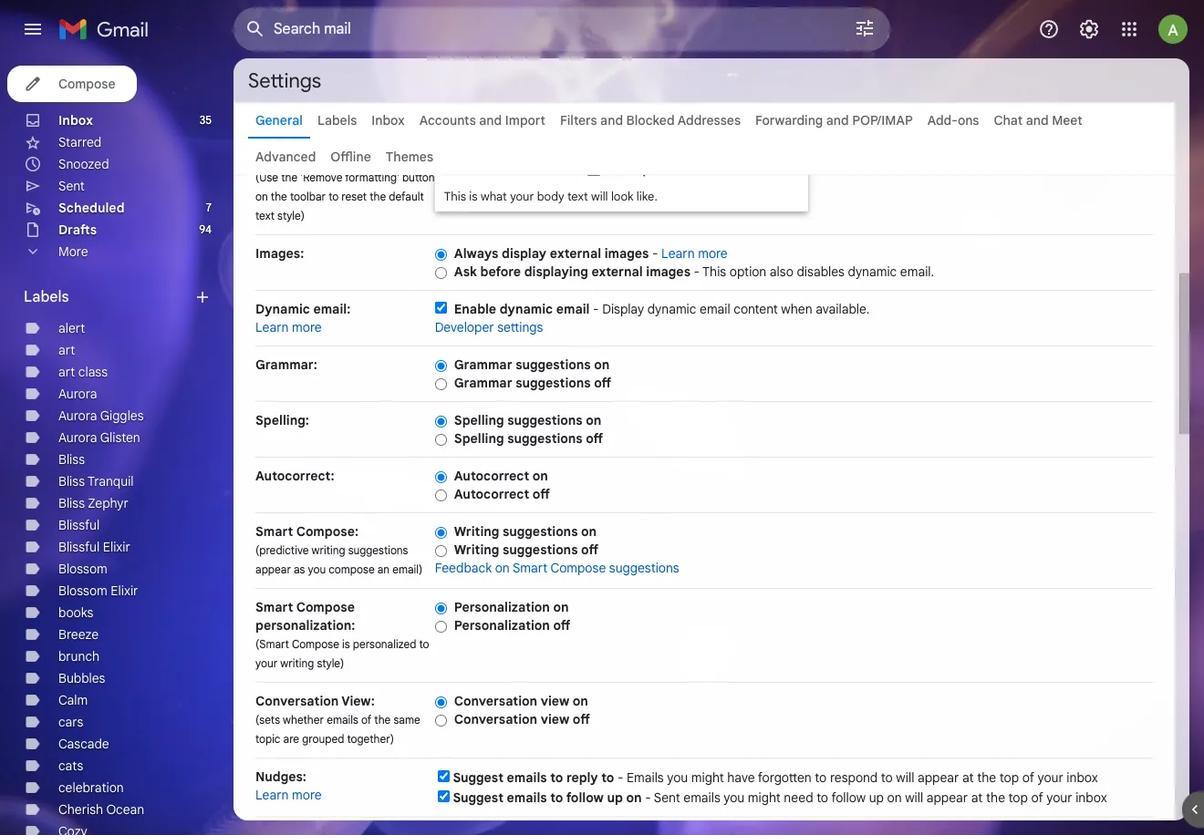 Task type: describe. For each thing, give the bounding box(es) containing it.
elixir for blossom elixir
[[111, 583, 138, 599]]

labels navigation
[[0, 58, 234, 836]]

blossom elixir link
[[58, 583, 138, 599]]

off for spelling suggestions on
[[586, 431, 603, 447]]

0 vertical spatial learn more link
[[662, 245, 728, 262]]

0 vertical spatial might
[[691, 770, 724, 787]]

compose down writing suggestions off
[[551, 560, 606, 577]]

email.
[[900, 264, 935, 280]]

grammar for grammar suggestions on
[[454, 357, 512, 373]]

developer settings link
[[435, 319, 543, 336]]

to right reply
[[602, 770, 614, 787]]

aurora for aurora glisten
[[58, 430, 97, 446]]

remove formatting ‪(⌘\)‬ image
[[629, 160, 648, 178]]

spelling for spelling suggestions on
[[454, 412, 504, 429]]

Personalization on radio
[[435, 602, 447, 616]]

advanced
[[255, 149, 316, 165]]

Grammar suggestions on radio
[[435, 359, 447, 373]]

default
[[389, 190, 424, 203]]

aurora glisten
[[58, 430, 140, 446]]

grammar suggestions on
[[454, 357, 610, 373]]

like.
[[637, 189, 658, 204]]

blissful link
[[58, 517, 100, 534]]

- left the emails
[[618, 770, 624, 787]]

grouped
[[302, 733, 344, 746]]

1 follow from the left
[[566, 790, 604, 807]]

scheduled
[[58, 200, 125, 216]]

addresses
[[678, 112, 741, 129]]

have
[[727, 770, 755, 787]]

style) inside (use the 'remove formatting' button on the toolbar to reset the default text style)
[[277, 209, 305, 223]]

personalization for personalization off
[[454, 618, 550, 634]]

2 vertical spatial of
[[1032, 790, 1044, 807]]

sans
[[448, 161, 477, 177]]

and for filters
[[600, 112, 623, 129]]

whether
[[283, 714, 324, 727]]

art class link
[[58, 364, 108, 381]]

accounts
[[419, 112, 476, 129]]

spelling suggestions off
[[454, 431, 603, 447]]

1 vertical spatial external
[[592, 264, 643, 280]]

snoozed
[[58, 156, 109, 172]]

class
[[78, 364, 108, 381]]

settings
[[497, 319, 543, 336]]

you for emails
[[667, 770, 688, 787]]

writing inside smart compose: (predictive writing suggestions appear as you compose an email)
[[312, 544, 345, 558]]

aurora link
[[58, 386, 97, 402]]

1 vertical spatial appear
[[918, 770, 959, 787]]

ons
[[958, 112, 979, 129]]

1 horizontal spatial is
[[469, 189, 478, 204]]

the inside conversation view: (sets whether emails of the same topic are grouped together)
[[374, 714, 391, 727]]

aurora giggles link
[[58, 408, 144, 424]]

grammar:
[[255, 357, 317, 373]]

inbox for first inbox link
[[58, 112, 93, 129]]

cars link
[[58, 714, 83, 731]]

Conversation view on radio
[[435, 696, 447, 710]]

personalization for personalization on
[[454, 599, 550, 616]]

view for off
[[541, 712, 570, 728]]

on inside (use the 'remove formatting' button on the toolbar to reset the default text style)
[[255, 190, 268, 203]]

elixir for blissful elixir
[[103, 539, 130, 556]]

suggest emails to follow up on - sent emails you might need to follow up on will appear at the top of your inbox
[[453, 790, 1107, 807]]

Grammar suggestions off radio
[[435, 378, 447, 391]]

forgotten
[[758, 770, 812, 787]]

- down the emails
[[645, 790, 651, 807]]

off for writing suggestions on
[[581, 542, 599, 558]]

Writing suggestions off radio
[[435, 545, 447, 558]]

2 vertical spatial appear
[[927, 790, 968, 807]]

general link
[[255, 112, 303, 129]]

conversation view: (sets whether emails of the same topic are grouped together)
[[255, 693, 420, 746]]

alert link
[[58, 320, 85, 337]]

to right need
[[817, 790, 829, 807]]

cherish
[[58, 802, 103, 818]]

2 follow from the left
[[832, 790, 866, 807]]

forwarding and pop/imap link
[[756, 112, 913, 129]]

add-ons link
[[928, 112, 979, 129]]

0 vertical spatial inbox
[[1067, 770, 1099, 787]]

themes link
[[386, 149, 433, 165]]

1 vertical spatial inbox
[[1076, 790, 1107, 807]]

display
[[602, 301, 644, 318]]

emails down conversation view off
[[507, 790, 547, 807]]

breeze link
[[58, 627, 99, 643]]

bliss zephyr
[[58, 495, 129, 512]]

0 horizontal spatial this
[[444, 189, 466, 204]]

writing for writing suggestions on
[[454, 524, 500, 540]]

1 email from the left
[[556, 301, 590, 318]]

also
[[770, 264, 794, 280]]

meet
[[1052, 112, 1083, 129]]

learn more link for dynamic email:
[[255, 319, 322, 336]]

books
[[58, 605, 93, 621]]

offline link
[[331, 149, 371, 165]]

appear inside smart compose: (predictive writing suggestions appear as you compose an email)
[[255, 563, 291, 577]]

conversation view on
[[454, 693, 588, 710]]

images:
[[255, 245, 304, 262]]

(use the 'remove formatting' button on the toolbar to reset the default text style)
[[255, 171, 435, 223]]

smart compose: (predictive writing suggestions appear as you compose an email)
[[255, 524, 423, 577]]

and for chat
[[1026, 112, 1049, 129]]

add-
[[928, 112, 958, 129]]

art for art "link"
[[58, 342, 75, 359]]

bliss for bliss zephyr
[[58, 495, 85, 512]]

starred link
[[58, 134, 102, 151]]

35
[[200, 113, 212, 127]]

0 vertical spatial top
[[1000, 770, 1019, 787]]

compose down personalization:
[[292, 638, 339, 652]]

as
[[294, 563, 305, 577]]

aurora giggles
[[58, 408, 144, 424]]

need
[[784, 790, 814, 807]]

sent inside "labels" 'navigation'
[[58, 178, 85, 194]]

Ask before displaying external images radio
[[435, 266, 447, 280]]

conversation view off
[[454, 712, 590, 728]]

spelling for spelling suggestions off
[[454, 431, 504, 447]]

1 vertical spatial images
[[646, 264, 691, 280]]

cats
[[58, 758, 83, 775]]

1 horizontal spatial text
[[568, 189, 588, 204]]

compose inside button
[[58, 76, 115, 92]]

calm link
[[58, 693, 88, 709]]

smart for smart compose:
[[255, 524, 293, 540]]

enable dynamic email - display dynamic email content when available. developer settings
[[435, 301, 870, 336]]

0 horizontal spatial dynamic
[[500, 301, 553, 318]]

1 vertical spatial at
[[972, 790, 983, 807]]

Always display external images radio
[[435, 248, 447, 262]]

1 horizontal spatial might
[[748, 790, 781, 807]]

bubbles link
[[58, 671, 105, 687]]

suggest for suggest emails to reply to - emails you might have forgotten to respond to will appear at the top of your inbox
[[453, 770, 504, 787]]

1 horizontal spatial sent
[[654, 790, 680, 807]]

inbox for 1st inbox link from the right
[[372, 112, 405, 129]]

chat
[[994, 112, 1023, 129]]

celebration
[[58, 780, 124, 797]]

giggles
[[100, 408, 144, 424]]

scheduled link
[[58, 200, 125, 216]]

cherish ocean
[[58, 802, 144, 818]]

0 vertical spatial will
[[591, 189, 608, 204]]

import
[[505, 112, 546, 129]]

feedback on smart compose suggestions
[[435, 560, 679, 577]]

aurora glisten link
[[58, 430, 140, 446]]

art link
[[58, 342, 75, 359]]

more
[[58, 244, 88, 260]]

sent link
[[58, 178, 85, 194]]

Personalization off radio
[[435, 620, 447, 634]]

your inside smart compose personalization: (smart compose is personalized to your writing style)
[[255, 657, 278, 671]]

breeze
[[58, 627, 99, 643]]

is inside smart compose personalization: (smart compose is personalized to your writing style)
[[342, 638, 350, 652]]

formatting options toolbar
[[441, 151, 803, 186]]

0 vertical spatial images
[[605, 245, 649, 262]]

spelling suggestions on
[[454, 412, 602, 429]]

2 vertical spatial will
[[905, 790, 924, 807]]

more button
[[0, 241, 219, 263]]

settings image
[[1079, 18, 1100, 40]]

bubbles
[[58, 671, 105, 687]]

blocked
[[627, 112, 675, 129]]

dynamic email: learn more
[[255, 301, 351, 336]]

Conversation view off radio
[[435, 714, 447, 728]]

accounts and import link
[[419, 112, 546, 129]]

0 vertical spatial at
[[963, 770, 974, 787]]

an
[[377, 563, 390, 577]]

advanced link
[[255, 149, 316, 165]]

bliss for bliss link
[[58, 452, 85, 468]]



Task type: vqa. For each thing, say whether or not it's contained in the screenshot.
here
no



Task type: locate. For each thing, give the bounding box(es) containing it.
smart compose personalization: (smart compose is personalized to your writing style)
[[255, 599, 429, 671]]

bliss tranquil link
[[58, 474, 134, 490]]

1 horizontal spatial inbox
[[372, 112, 405, 129]]

suggestions for grammar suggestions off
[[516, 375, 591, 391]]

2 personalization from the top
[[454, 618, 550, 634]]

reply
[[567, 770, 598, 787]]

1 horizontal spatial labels
[[317, 112, 357, 129]]

view:
[[342, 693, 375, 710]]

smart down writing suggestions off
[[513, 560, 548, 577]]

conversation
[[255, 693, 339, 710], [454, 693, 538, 710], [454, 712, 538, 728]]

glisten
[[100, 430, 140, 446]]

to inside smart compose personalization: (smart compose is personalized to your writing style)
[[419, 638, 429, 652]]

might
[[691, 770, 724, 787], [748, 790, 781, 807]]

learn more link for nudges:
[[255, 787, 322, 804]]

learn more link up ask before displaying external images - this option also disables dynamic email.
[[662, 245, 728, 262]]

offline
[[331, 149, 371, 165]]

1 up from the left
[[607, 790, 623, 807]]

aurora down aurora link
[[58, 408, 97, 424]]

is left personalized
[[342, 638, 350, 652]]

learn more link down the 'dynamic'
[[255, 319, 322, 336]]

nudges: learn more
[[255, 769, 322, 804]]

chat and meet link
[[994, 112, 1083, 129]]

2 and from the left
[[600, 112, 623, 129]]

0 vertical spatial text
[[568, 189, 588, 204]]

2 vertical spatial learn more link
[[255, 787, 322, 804]]

1 vertical spatial labels
[[24, 288, 69, 307]]

suggest for suggest emails to follow up on - sent emails you might need to follow up on will appear at the top of your inbox
[[453, 790, 504, 807]]

Autocorrect off radio
[[435, 489, 447, 503]]

1 vertical spatial writing
[[280, 657, 314, 671]]

labels for labels link
[[317, 112, 357, 129]]

more inside dynamic email: learn more
[[292, 319, 322, 336]]

celebration link
[[58, 780, 124, 797]]

2 vertical spatial more
[[292, 787, 322, 804]]

view down conversation view on
[[541, 712, 570, 728]]

and for accounts
[[479, 112, 502, 129]]

feedback
[[435, 560, 492, 577]]

to inside (use the 'remove formatting' button on the toolbar to reset the default text style)
[[329, 190, 339, 203]]

you down have
[[724, 790, 745, 807]]

serif
[[480, 161, 508, 177]]

2 blossom from the top
[[58, 583, 107, 599]]

nudges:
[[255, 769, 307, 786]]

art down alert
[[58, 342, 75, 359]]

developer
[[435, 319, 494, 336]]

smart up (predictive
[[255, 524, 293, 540]]

button
[[402, 171, 435, 184]]

2 inbox from the left
[[372, 112, 405, 129]]

0 horizontal spatial inbox link
[[58, 112, 93, 129]]

0 vertical spatial external
[[550, 245, 601, 262]]

0 vertical spatial view
[[541, 693, 570, 710]]

1 horizontal spatial style)
[[317, 657, 344, 671]]

autocorrect on
[[454, 468, 548, 485]]

learn down nudges:
[[255, 787, 289, 804]]

to left reset
[[329, 190, 339, 203]]

1 vertical spatial smart
[[513, 560, 548, 577]]

sent down snoozed
[[58, 178, 85, 194]]

0 horizontal spatial up
[[607, 790, 623, 807]]

off down personalization on
[[553, 618, 571, 634]]

1 vertical spatial is
[[342, 638, 350, 652]]

external up displaying
[[550, 245, 601, 262]]

off up feedback on smart compose suggestions "link"
[[581, 542, 599, 558]]

smart inside smart compose personalization: (smart compose is personalized to your writing style)
[[255, 599, 293, 616]]

1 inbox from the left
[[58, 112, 93, 129]]

blossom for blossom elixir
[[58, 583, 107, 599]]

off for grammar suggestions on
[[594, 375, 612, 391]]

cascade
[[58, 736, 109, 753]]

inbox
[[1067, 770, 1099, 787], [1076, 790, 1107, 807]]

settings
[[248, 68, 321, 93]]

compose up personalization:
[[296, 599, 355, 616]]

2 bliss from the top
[[58, 474, 85, 490]]

and right chat at the top
[[1026, 112, 1049, 129]]

style) down personalization:
[[317, 657, 344, 671]]

sans serif option
[[444, 160, 518, 178]]

main menu image
[[22, 18, 44, 40]]

conversation up the whether
[[255, 693, 339, 710]]

personalization off
[[454, 618, 571, 634]]

off down spelling suggestions on
[[586, 431, 603, 447]]

appear
[[255, 563, 291, 577], [918, 770, 959, 787], [927, 790, 968, 807]]

(smart
[[255, 638, 289, 652]]

writing right writing suggestions on option
[[454, 524, 500, 540]]

autocorrect:
[[255, 468, 334, 485]]

0 vertical spatial of
[[361, 714, 372, 727]]

calm
[[58, 693, 88, 709]]

inbox link up starred
[[58, 112, 93, 129]]

aurora for aurora giggles
[[58, 408, 97, 424]]

you right the emails
[[667, 770, 688, 787]]

style) inside smart compose personalization: (smart compose is personalized to your writing style)
[[317, 657, 344, 671]]

elixir up blossom link
[[103, 539, 130, 556]]

1 vertical spatial blossom
[[58, 583, 107, 599]]

1 vertical spatial text
[[255, 209, 275, 223]]

1 art from the top
[[58, 342, 75, 359]]

forwarding and pop/imap
[[756, 112, 913, 129]]

Spelling suggestions on radio
[[435, 415, 447, 429]]

1 vertical spatial spelling
[[454, 431, 504, 447]]

2 vertical spatial learn
[[255, 787, 289, 804]]

1 blissful from the top
[[58, 517, 100, 534]]

autocorrect
[[454, 468, 529, 485], [454, 486, 529, 503]]

spelling right spelling suggestions off option
[[454, 431, 504, 447]]

display
[[502, 245, 547, 262]]

inbox link up themes "link"
[[372, 112, 405, 129]]

1 vertical spatial might
[[748, 790, 781, 807]]

images up enable dynamic email - display dynamic email content when available. developer settings on the top of the page
[[646, 264, 691, 280]]

3 bliss from the top
[[58, 495, 85, 512]]

suggestions
[[516, 357, 591, 373], [516, 375, 591, 391], [507, 412, 583, 429], [507, 431, 583, 447], [503, 524, 578, 540], [503, 542, 578, 558], [348, 544, 408, 558], [609, 560, 679, 577]]

labels heading
[[24, 288, 193, 307]]

suggestions for grammar suggestions on
[[516, 357, 591, 373]]

same
[[394, 714, 420, 727]]

emails down view: at the left bottom
[[327, 714, 358, 727]]

before
[[480, 264, 521, 280]]

1 vertical spatial personalization
[[454, 618, 550, 634]]

disables
[[797, 264, 845, 280]]

1 view from the top
[[541, 693, 570, 710]]

text right 'body'
[[568, 189, 588, 204]]

feedback on smart compose suggestions link
[[435, 560, 679, 577]]

- up ask before displaying external images - this option also disables dynamic email.
[[652, 245, 658, 262]]

this
[[444, 189, 466, 204], [703, 264, 727, 280]]

autocorrect for autocorrect off
[[454, 486, 529, 503]]

conversation up conversation view off
[[454, 693, 538, 710]]

1 bliss from the top
[[58, 452, 85, 468]]

to down conversation view off
[[550, 790, 563, 807]]

conversation for conversation view off
[[454, 712, 538, 728]]

1 inbox link from the left
[[58, 112, 93, 129]]

1 horizontal spatial up
[[869, 790, 884, 807]]

conversation inside conversation view: (sets whether emails of the same topic are grouped together)
[[255, 693, 339, 710]]

1 horizontal spatial you
[[667, 770, 688, 787]]

this left "option"
[[703, 264, 727, 280]]

to right respond
[[881, 770, 893, 787]]

sans serif
[[448, 161, 508, 177]]

text down (use
[[255, 209, 275, 223]]

external down always display external images - learn more
[[592, 264, 643, 280]]

to left respond
[[815, 770, 827, 787]]

drafts link
[[58, 222, 97, 238]]

0 vertical spatial art
[[58, 342, 75, 359]]

2 inbox link from the left
[[372, 112, 405, 129]]

0 vertical spatial is
[[469, 189, 478, 204]]

cars
[[58, 714, 83, 731]]

2 vertical spatial you
[[724, 790, 745, 807]]

follow down respond
[[832, 790, 866, 807]]

0 vertical spatial bliss
[[58, 452, 85, 468]]

inbox up themes "link"
[[372, 112, 405, 129]]

smart inside smart compose: (predictive writing suggestions appear as you compose an email)
[[255, 524, 293, 540]]

together)
[[347, 733, 394, 746]]

writing down (smart
[[280, 657, 314, 671]]

1 vertical spatial autocorrect
[[454, 486, 529, 503]]

1 aurora from the top
[[58, 386, 97, 402]]

0 vertical spatial this
[[444, 189, 466, 204]]

learn inside nudges: learn more
[[255, 787, 289, 804]]

style) down toolbar on the top left of page
[[277, 209, 305, 223]]

2 autocorrect from the top
[[454, 486, 529, 503]]

blossom for blossom link
[[58, 561, 107, 578]]

0 vertical spatial personalization
[[454, 599, 550, 616]]

1 vertical spatial more
[[292, 319, 322, 336]]

art for art class
[[58, 364, 75, 381]]

1 vertical spatial aurora
[[58, 408, 97, 424]]

1 vertical spatial of
[[1023, 770, 1035, 787]]

1 personalization from the top
[[454, 599, 550, 616]]

personalization down personalization on
[[454, 618, 550, 634]]

suggestions for spelling suggestions on
[[507, 412, 583, 429]]

learn up ask before displaying external images - this option also disables dynamic email.
[[662, 245, 695, 262]]

0 vertical spatial labels
[[317, 112, 357, 129]]

0 horizontal spatial sent
[[58, 178, 85, 194]]

0 vertical spatial aurora
[[58, 386, 97, 402]]

writing down compose: on the left bottom of page
[[312, 544, 345, 558]]

1 vertical spatial you
[[667, 770, 688, 787]]

chat and meet
[[994, 112, 1083, 129]]

and for forwarding
[[827, 112, 849, 129]]

of inside conversation view: (sets whether emails of the same topic are grouped together)
[[361, 714, 372, 727]]

0 vertical spatial writing
[[454, 524, 500, 540]]

0 horizontal spatial text
[[255, 209, 275, 223]]

writing inside smart compose personalization: (smart compose is personalized to your writing style)
[[280, 657, 314, 671]]

spelling right spelling suggestions on radio
[[454, 412, 504, 429]]

1 horizontal spatial inbox link
[[372, 112, 405, 129]]

Autocorrect on radio
[[435, 471, 447, 484]]

0 vertical spatial blossom
[[58, 561, 107, 578]]

personalized
[[353, 638, 416, 652]]

0 vertical spatial you
[[308, 563, 326, 577]]

tranquil
[[88, 474, 134, 490]]

smart
[[255, 524, 293, 540], [513, 560, 548, 577], [255, 599, 293, 616]]

email
[[556, 301, 590, 318], [700, 301, 731, 318]]

0 vertical spatial writing
[[312, 544, 345, 558]]

1 vertical spatial bliss
[[58, 474, 85, 490]]

forwarding
[[756, 112, 823, 129]]

and right the 'filters'
[[600, 112, 623, 129]]

2 blissful from the top
[[58, 539, 100, 556]]

1 horizontal spatial email
[[700, 301, 731, 318]]

search mail image
[[239, 13, 272, 46]]

'remove
[[300, 171, 343, 184]]

2 vertical spatial aurora
[[58, 430, 97, 446]]

2 grammar from the top
[[454, 375, 512, 391]]

blissful for blissful link
[[58, 517, 100, 534]]

autocorrect for autocorrect on
[[454, 468, 529, 485]]

- left the display
[[593, 301, 599, 318]]

labels inside 'navigation'
[[24, 288, 69, 307]]

0 vertical spatial autocorrect
[[454, 468, 529, 485]]

grammar down developer settings link
[[454, 357, 512, 373]]

1 autocorrect from the top
[[454, 468, 529, 485]]

cascade link
[[58, 736, 109, 753]]

learn more link down nudges:
[[255, 787, 322, 804]]

support image
[[1038, 18, 1060, 40]]

2 email from the left
[[700, 301, 731, 318]]

2 vertical spatial smart
[[255, 599, 293, 616]]

and left import
[[479, 112, 502, 129]]

1 vertical spatial top
[[1009, 790, 1028, 807]]

blissful down blissful link
[[58, 539, 100, 556]]

blissful down the bliss zephyr
[[58, 517, 100, 534]]

grammar right grammar suggestions off option in the top left of the page
[[454, 375, 512, 391]]

None checkbox
[[435, 302, 447, 314], [438, 771, 450, 783], [438, 791, 450, 803], [435, 302, 447, 314], [438, 771, 450, 783], [438, 791, 450, 803]]

autocorrect down autocorrect on
[[454, 486, 529, 503]]

and
[[479, 112, 502, 129], [600, 112, 623, 129], [827, 112, 849, 129], [1026, 112, 1049, 129]]

1 vertical spatial grammar
[[454, 375, 512, 391]]

you
[[308, 563, 326, 577], [667, 770, 688, 787], [724, 790, 745, 807]]

emails
[[327, 714, 358, 727], [507, 770, 547, 787], [507, 790, 547, 807], [684, 790, 721, 807]]

dynamic up the settings
[[500, 301, 553, 318]]

Spelling suggestions off radio
[[435, 433, 447, 447]]

style)
[[277, 209, 305, 223], [317, 657, 344, 671]]

2 aurora from the top
[[58, 408, 97, 424]]

you inside smart compose: (predictive writing suggestions appear as you compose an email)
[[308, 563, 326, 577]]

filters and blocked addresses link
[[560, 112, 741, 129]]

1 grammar from the top
[[454, 357, 512, 373]]

sent down the emails
[[654, 790, 680, 807]]

0 vertical spatial sent
[[58, 178, 85, 194]]

suggestions inside smart compose: (predictive writing suggestions appear as you compose an email)
[[348, 544, 408, 558]]

accounts and import
[[419, 112, 546, 129]]

2 vertical spatial bliss
[[58, 495, 85, 512]]

more down nudges:
[[292, 787, 322, 804]]

conversation for conversation view on
[[454, 693, 538, 710]]

bliss link
[[58, 452, 85, 468]]

off for conversation view on
[[573, 712, 590, 728]]

more inside nudges: learn more
[[292, 787, 322, 804]]

0 vertical spatial more
[[698, 245, 728, 262]]

1 blossom from the top
[[58, 561, 107, 578]]

writing
[[454, 524, 500, 540], [454, 542, 500, 558]]

when
[[781, 301, 813, 318]]

always
[[454, 245, 499, 262]]

0 horizontal spatial is
[[342, 638, 350, 652]]

1 vertical spatial elixir
[[111, 583, 138, 599]]

2 art from the top
[[58, 364, 75, 381]]

bliss for bliss tranquil
[[58, 474, 85, 490]]

conversation down conversation view on
[[454, 712, 538, 728]]

available.
[[816, 301, 870, 318]]

elixir
[[103, 539, 130, 556], [111, 583, 138, 599]]

- left "option"
[[694, 264, 700, 280]]

inbox inside "labels" 'navigation'
[[58, 112, 93, 129]]

you right as
[[308, 563, 326, 577]]

0 horizontal spatial inbox
[[58, 112, 93, 129]]

0 horizontal spatial labels
[[24, 288, 69, 307]]

learn inside dynamic email: learn more
[[255, 319, 289, 336]]

personalization on
[[454, 599, 569, 616]]

advanced search options image
[[847, 10, 883, 47]]

and left pop/imap
[[827, 112, 849, 129]]

formatting'
[[345, 171, 400, 184]]

1 vertical spatial learn
[[255, 319, 289, 336]]

images up the display
[[605, 245, 649, 262]]

grammar for grammar suggestions off
[[454, 375, 512, 391]]

2 spelling from the top
[[454, 431, 504, 447]]

writing up feedback
[[454, 542, 500, 558]]

0 vertical spatial style)
[[277, 209, 305, 223]]

1 suggest from the top
[[453, 770, 504, 787]]

emails inside conversation view: (sets whether emails of the same topic are grouped together)
[[327, 714, 358, 727]]

text inside (use the 'remove formatting' button on the toolbar to reset the default text style)
[[255, 209, 275, 223]]

bliss up blissful link
[[58, 495, 85, 512]]

dynamic left email.
[[848, 264, 897, 280]]

view up conversation view off
[[541, 693, 570, 710]]

you for as
[[308, 563, 326, 577]]

emails down "suggest emails to reply to - emails you might have forgotten to respond to will appear at the top of your inbox"
[[684, 790, 721, 807]]

2 suggest from the top
[[453, 790, 504, 807]]

art down art "link"
[[58, 364, 75, 381]]

cherish ocean link
[[58, 802, 144, 818]]

labels up offline 'link'
[[317, 112, 357, 129]]

writing suggestions on
[[454, 524, 597, 540]]

1 vertical spatial blissful
[[58, 539, 100, 556]]

smart for smart compose personalization:
[[255, 599, 293, 616]]

compose down gmail image
[[58, 76, 115, 92]]

more up ask before displaying external images - this option also disables dynamic email.
[[698, 245, 728, 262]]

1 spelling from the top
[[454, 412, 504, 429]]

aurora for aurora link
[[58, 386, 97, 402]]

Writing suggestions on radio
[[435, 526, 447, 540]]

0 horizontal spatial follow
[[566, 790, 604, 807]]

aurora up bliss link
[[58, 430, 97, 446]]

suggestions for writing suggestions off
[[503, 542, 578, 558]]

4 and from the left
[[1026, 112, 1049, 129]]

0 horizontal spatial style)
[[277, 209, 305, 223]]

inbox link
[[58, 112, 93, 129], [372, 112, 405, 129]]

learn down the 'dynamic'
[[255, 319, 289, 336]]

0 horizontal spatial you
[[308, 563, 326, 577]]

0 vertical spatial appear
[[255, 563, 291, 577]]

- inside enable dynamic email - display dynamic email content when available. developer settings
[[593, 301, 599, 318]]

2 horizontal spatial dynamic
[[848, 264, 897, 280]]

1 horizontal spatial dynamic
[[648, 301, 697, 318]]

conversation for conversation view: (sets whether emails of the same topic are grouped together)
[[255, 693, 339, 710]]

2 writing from the top
[[454, 542, 500, 558]]

2 horizontal spatial you
[[724, 790, 745, 807]]

3 and from the left
[[827, 112, 849, 129]]

0 horizontal spatial email
[[556, 301, 590, 318]]

labels link
[[317, 112, 357, 129]]

off
[[594, 375, 612, 391], [586, 431, 603, 447], [533, 486, 550, 503], [581, 542, 599, 558], [553, 618, 571, 634], [573, 712, 590, 728]]

1 vertical spatial suggest
[[453, 790, 504, 807]]

labels for labels heading at left top
[[24, 288, 69, 307]]

blossom down blossom link
[[58, 583, 107, 599]]

blissful for blissful elixir
[[58, 539, 100, 556]]

aurora down art class
[[58, 386, 97, 402]]

to
[[329, 190, 339, 203], [419, 638, 429, 652], [550, 770, 563, 787], [602, 770, 614, 787], [815, 770, 827, 787], [881, 770, 893, 787], [550, 790, 563, 807], [817, 790, 829, 807]]

sent
[[58, 178, 85, 194], [654, 790, 680, 807]]

1 vertical spatial style)
[[317, 657, 344, 671]]

0 vertical spatial grammar
[[454, 357, 512, 373]]

email left content
[[700, 301, 731, 318]]

inbox
[[58, 112, 93, 129], [372, 112, 405, 129]]

1 vertical spatial learn more link
[[255, 319, 322, 336]]

elixir down blissful elixir link
[[111, 583, 138, 599]]

inbox up starred
[[58, 112, 93, 129]]

1 vertical spatial art
[[58, 364, 75, 381]]

view for on
[[541, 693, 570, 710]]

0 vertical spatial smart
[[255, 524, 293, 540]]

dynamic
[[255, 301, 310, 318]]

off up reply
[[573, 712, 590, 728]]

off up 'writing suggestions on'
[[533, 486, 550, 503]]

drafts
[[58, 222, 97, 238]]

0 vertical spatial learn
[[662, 245, 695, 262]]

1 vertical spatial will
[[896, 770, 915, 787]]

suggestions for writing suggestions on
[[503, 524, 578, 540]]

gmail image
[[58, 11, 158, 47]]

blossom down blissful elixir link
[[58, 561, 107, 578]]

ask
[[454, 264, 477, 280]]

2 up from the left
[[869, 790, 884, 807]]

bliss down bliss link
[[58, 474, 85, 490]]

enable
[[454, 301, 496, 318]]

email down displaying
[[556, 301, 590, 318]]

this down sans
[[444, 189, 466, 204]]

0 vertical spatial blissful
[[58, 517, 100, 534]]

labels up alert
[[24, 288, 69, 307]]

follow down reply
[[566, 790, 604, 807]]

(sets
[[255, 714, 280, 727]]

1 and from the left
[[479, 112, 502, 129]]

autocorrect up autocorrect off
[[454, 468, 529, 485]]

7
[[206, 201, 212, 214]]

1 horizontal spatial this
[[703, 264, 727, 280]]

might down "suggest emails to reply to - emails you might have forgotten to respond to will appear at the top of your inbox"
[[748, 790, 781, 807]]

themes
[[386, 149, 433, 165]]

more down the 'dynamic'
[[292, 319, 322, 336]]

1 vertical spatial this
[[703, 264, 727, 280]]

writing for writing suggestions off
[[454, 542, 500, 558]]

3 aurora from the top
[[58, 430, 97, 446]]

suggestions for spelling suggestions off
[[507, 431, 583, 447]]

Search mail text field
[[274, 20, 803, 38]]

to left reply
[[550, 770, 563, 787]]

blissful elixir
[[58, 539, 130, 556]]

bliss up bliss tranquil
[[58, 452, 85, 468]]

0 horizontal spatial might
[[691, 770, 724, 787]]

None search field
[[234, 7, 891, 51]]

art class
[[58, 364, 108, 381]]

off down grammar suggestions on
[[594, 375, 612, 391]]

0 vertical spatial spelling
[[454, 412, 504, 429]]

1 writing from the top
[[454, 524, 500, 540]]

emails left reply
[[507, 770, 547, 787]]

2 view from the top
[[541, 712, 570, 728]]

0 vertical spatial elixir
[[103, 539, 130, 556]]



